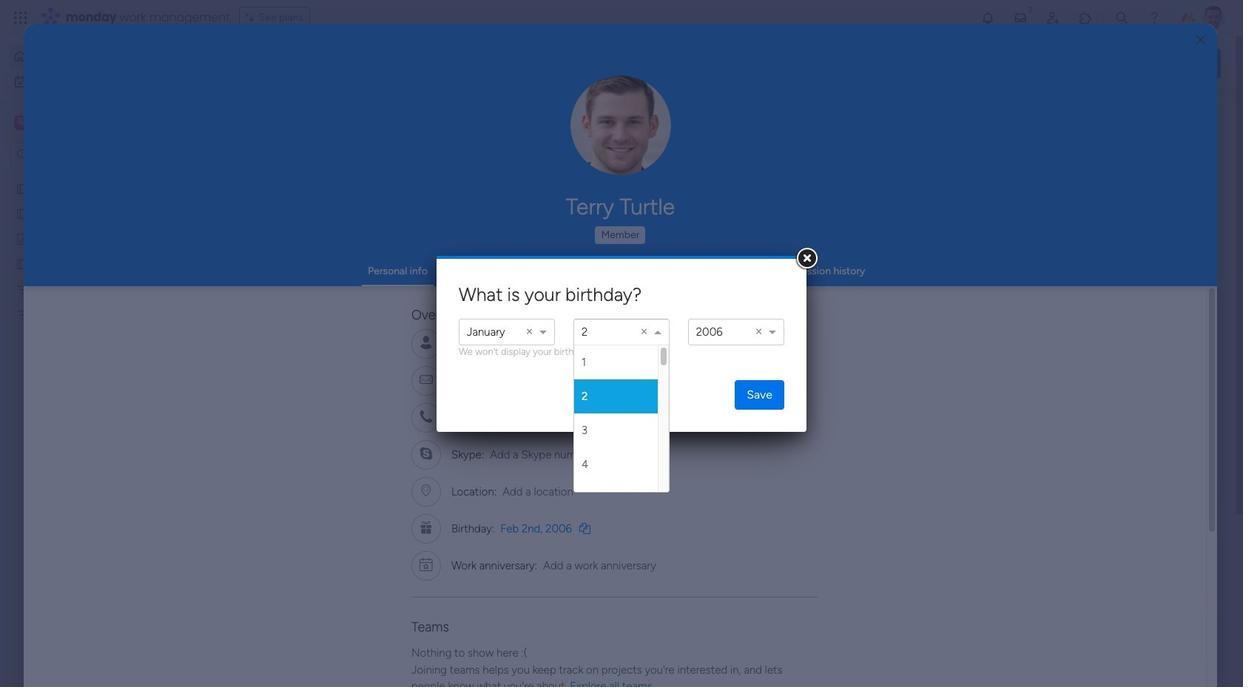 Task type: vqa. For each thing, say whether or not it's contained in the screenshot.
topmost Public board icon
yes



Task type: describe. For each thing, give the bounding box(es) containing it.
close image
[[1196, 34, 1205, 46]]

component image
[[247, 293, 260, 307]]

public dashboard image
[[16, 232, 30, 246]]

0 horizontal spatial public board image
[[16, 257, 30, 271]]

1 option
[[574, 346, 658, 380]]

0 vertical spatial copied! image
[[550, 338, 561, 349]]

2 public board image from the top
[[16, 206, 30, 221]]

workspace image
[[14, 115, 29, 131]]

quick search results list box
[[229, 138, 964, 516]]

notifications image
[[981, 10, 995, 25]]

templates image image
[[1012, 298, 1208, 400]]

see plans image
[[245, 10, 259, 26]]

public board image for component image
[[247, 270, 263, 286]]

add to favorites image
[[923, 270, 938, 285]]

help center element
[[999, 610, 1221, 670]]

monday marketplace image
[[1078, 10, 1093, 25]]



Task type: locate. For each thing, give the bounding box(es) containing it.
1 vertical spatial public board image
[[16, 206, 30, 221]]

copied! image down "5" option
[[579, 523, 591, 534]]

copied! image left '1' option at the bottom
[[550, 338, 561, 349]]

public board image for component icon
[[489, 270, 505, 286]]

workspace image
[[16, 115, 27, 131]]

public board image up component image
[[247, 270, 263, 286]]

0 vertical spatial public board image
[[16, 181, 30, 195]]

update feed image
[[1013, 10, 1028, 25]]

option
[[0, 175, 189, 178], [467, 326, 505, 339], [582, 326, 588, 339], [696, 326, 723, 339]]

1 horizontal spatial public board image
[[247, 270, 263, 286]]

1 vertical spatial copied! image
[[579, 523, 591, 534]]

public board image down public dashboard icon
[[16, 257, 30, 271]]

help image
[[1147, 10, 1162, 25]]

3 option
[[574, 414, 658, 448]]

None field
[[582, 320, 585, 347]]

1 horizontal spatial copied! image
[[579, 523, 591, 534]]

terry turtle image
[[1202, 6, 1225, 30]]

0 horizontal spatial copied! image
[[550, 338, 561, 349]]

1 horizontal spatial list box
[[574, 346, 669, 516]]

select product image
[[13, 10, 28, 25]]

5 option
[[574, 482, 658, 516]]

copied! image
[[550, 338, 561, 349], [579, 523, 591, 534]]

2 image
[[1024, 1, 1038, 17]]

add to favorites image
[[439, 452, 454, 467]]

0 horizontal spatial list box
[[0, 173, 189, 527]]

invite members image
[[1046, 10, 1060, 25]]

public board image
[[16, 181, 30, 195], [16, 206, 30, 221]]

public board image
[[16, 257, 30, 271], [247, 270, 263, 286], [489, 270, 505, 286]]

1 public board image from the top
[[16, 181, 30, 195]]

copied! image
[[617, 375, 628, 386]]

component image
[[489, 293, 502, 307]]

getting started element
[[999, 539, 1221, 599]]

4 option
[[574, 448, 658, 482]]

2 option
[[574, 380, 658, 414]]

list box
[[0, 173, 189, 527], [574, 346, 669, 516]]

2 horizontal spatial public board image
[[489, 270, 505, 286]]

dapulse x slim image
[[1199, 107, 1217, 125]]

search everything image
[[1114, 10, 1129, 25]]

public board image up component icon
[[489, 270, 505, 286]]



